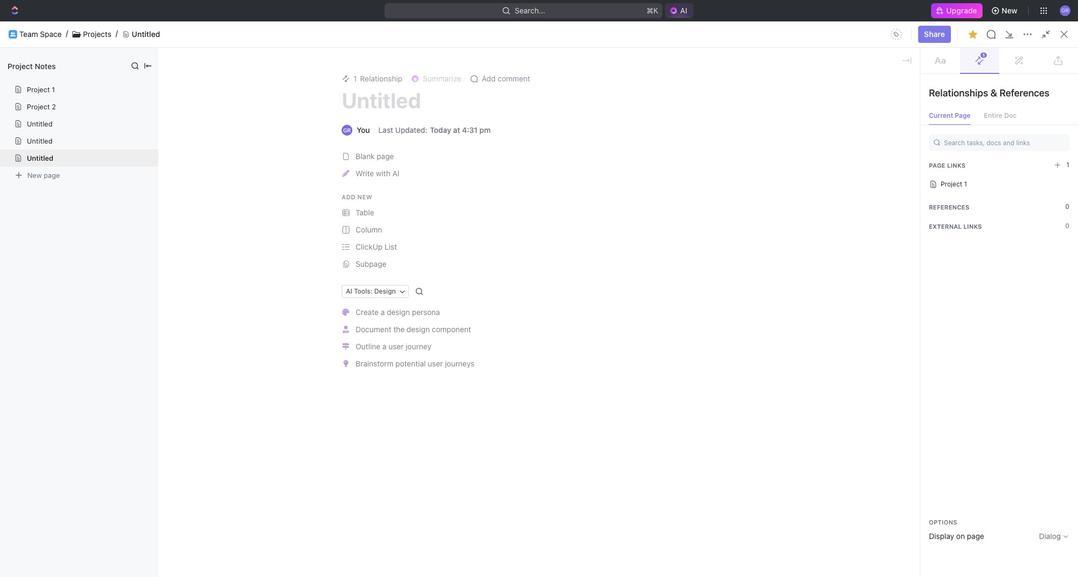 Task type: describe. For each thing, give the bounding box(es) containing it.
untitled right projects
[[132, 29, 160, 38]]

column
[[356, 225, 382, 234]]

palette image
[[343, 309, 350, 316]]

dialog button
[[1040, 532, 1070, 541]]

2 column header from the left
[[558, 189, 665, 207]]

user tie image
[[343, 326, 349, 334]]

archived button
[[383, 167, 419, 189]]

clickup list
[[356, 243, 397, 252]]

team space
[[19, 29, 62, 38]]

ai tools: design button
[[342, 285, 409, 298]]

table
[[356, 208, 374, 217]]

with
[[376, 169, 391, 178]]

at
[[453, 126, 460, 135]]

new button
[[987, 2, 1024, 19]]

current
[[929, 112, 954, 120]]

upgrade
[[947, 6, 978, 15]]

4:31
[[462, 126, 478, 135]]

team
[[19, 29, 38, 38]]

document
[[356, 325, 392, 334]]

projects
[[83, 29, 111, 38]]

on
[[957, 532, 965, 541]]

add comment
[[482, 74, 530, 83]]

add for add new
[[342, 194, 356, 201]]

share
[[925, 30, 946, 39]]

new doc
[[1036, 30, 1068, 39]]

1 relationship
[[354, 74, 403, 83]]

design for a
[[387, 308, 410, 317]]

ai tools: design button
[[342, 285, 409, 298]]

brainstorm potential user journeys
[[356, 360, 475, 369]]

user for potential
[[428, 360, 443, 369]]

upgrade link
[[932, 3, 983, 18]]

outline a user journey
[[356, 342, 432, 351]]

1 vertical spatial project 1
[[941, 180, 968, 188]]

blank page button
[[339, 148, 731, 165]]

search docs button
[[959, 26, 1025, 43]]

Search tasks, docs and links text field
[[935, 135, 1066, 151]]

create
[[356, 308, 379, 317]]

brainstorm potential user journeys button
[[339, 356, 731, 373]]

sharing table
[[150, 189, 1066, 226]]

assigned button
[[340, 167, 378, 189]]

user group image
[[10, 32, 16, 36]]

0 for external links
[[1066, 222, 1070, 230]]

4 column header from the left
[[789, 189, 875, 207]]

3 column header from the left
[[665, 189, 789, 207]]

a for create
[[381, 308, 385, 317]]

project down page links
[[941, 180, 963, 188]]

new doc button
[[1030, 26, 1074, 43]]

1 horizontal spatial page
[[955, 112, 971, 120]]

6 cell from the left
[[1047, 206, 1066, 225]]

signs post image
[[343, 344, 350, 351]]

tools:
[[354, 288, 373, 296]]

design for the
[[407, 325, 430, 334]]

the
[[394, 325, 405, 334]]

add for add comment
[[482, 74, 496, 83]]

relationship
[[360, 74, 403, 83]]

project left the 2 on the top of page
[[27, 102, 50, 111]]

links for external links
[[964, 223, 983, 230]]

5 cell from the left
[[875, 206, 961, 225]]

search...
[[515, 6, 545, 15]]

0 for references
[[1066, 203, 1070, 211]]

blank page
[[356, 152, 394, 161]]

display
[[929, 532, 955, 541]]

pm
[[480, 126, 491, 135]]

relationships & references
[[929, 87, 1050, 99]]

1 vertical spatial page
[[929, 162, 946, 169]]

tab list containing assigned
[[163, 167, 419, 189]]

&
[[991, 87, 998, 99]]

ai tools: design
[[346, 288, 396, 296]]

outline
[[356, 342, 381, 351]]

display on page
[[929, 532, 985, 541]]

favorites inside button
[[9, 156, 37, 164]]

journeys
[[445, 360, 475, 369]]

gr button
[[1057, 2, 1074, 19]]

dashboards
[[26, 111, 67, 120]]

entire
[[985, 112, 1003, 120]]

a for outline
[[383, 342, 387, 351]]

new
[[358, 194, 373, 201]]

summarize
[[423, 74, 462, 83]]

sharing
[[968, 193, 991, 202]]

last
[[379, 126, 393, 135]]

entire doc
[[985, 112, 1017, 120]]

write with ai
[[356, 169, 400, 178]]

write with ai button
[[339, 165, 731, 182]]

page links
[[929, 162, 966, 169]]

doc for new doc
[[1054, 30, 1068, 39]]

brainstorm
[[356, 360, 394, 369]]

home link
[[4, 52, 132, 69]]

current page
[[929, 112, 971, 120]]

new for new doc
[[1036, 30, 1052, 39]]

gr inside dropdown button
[[1062, 7, 1070, 14]]

you
[[357, 126, 370, 135]]

pencil image
[[343, 170, 350, 177]]

assigned
[[343, 173, 376, 182]]

outline a user journey button
[[339, 339, 731, 356]]

project up project 2
[[27, 85, 50, 94]]

search
[[974, 30, 999, 39]]

space
[[40, 29, 62, 38]]

team space link
[[19, 29, 62, 39]]

design
[[374, 288, 396, 296]]

last updated: today at 4:31 pm
[[379, 126, 491, 135]]

0 vertical spatial references
[[1000, 87, 1050, 99]]



Task type: vqa. For each thing, say whether or not it's contained in the screenshot.
tree
no



Task type: locate. For each thing, give the bounding box(es) containing it.
1 horizontal spatial doc
[[1054, 30, 1068, 39]]

list
[[385, 243, 397, 252]]

page for new page
[[44, 171, 60, 180]]

component
[[432, 325, 471, 334]]

1 vertical spatial favorites
[[9, 156, 37, 164]]

untitled up the favorites button in the top left of the page
[[27, 137, 53, 145]]

1 vertical spatial links
[[964, 223, 983, 230]]

ai for ai
[[680, 6, 688, 15]]

doc
[[1054, 30, 1068, 39], [1005, 112, 1017, 120]]

gr up new doc
[[1062, 7, 1070, 14]]

lightbulb image
[[343, 361, 349, 368]]

dropdown menu image
[[888, 26, 905, 43]]

2 vertical spatial page
[[967, 532, 985, 541]]

docs
[[156, 30, 174, 39], [1001, 30, 1019, 39], [26, 92, 44, 101]]

column button
[[339, 222, 731, 239]]

clickup list button
[[339, 239, 731, 256]]

0 vertical spatial a
[[381, 308, 385, 317]]

0 vertical spatial page
[[377, 152, 394, 161]]

design up the journey
[[407, 325, 430, 334]]

project
[[8, 61, 33, 71], [27, 85, 50, 94], [27, 102, 50, 111], [941, 180, 963, 188]]

document the design component
[[356, 325, 471, 334]]

favorites up spaces
[[9, 156, 37, 164]]

1 vertical spatial doc
[[1005, 112, 1017, 120]]

blank
[[356, 152, 375, 161]]

0 vertical spatial design
[[387, 308, 410, 317]]

a right create
[[381, 308, 385, 317]]

0 vertical spatial ai
[[680, 6, 688, 15]]

0 horizontal spatial add
[[342, 194, 356, 201]]

1 horizontal spatial project 1
[[941, 180, 968, 188]]

ai left "tools:"
[[346, 288, 352, 296]]

user down the journey
[[428, 360, 443, 369]]

docs inside the sidebar "navigation"
[[26, 92, 44, 101]]

1 horizontal spatial ai
[[393, 169, 400, 178]]

untitled down project 2
[[27, 120, 53, 128]]

0 vertical spatial links
[[948, 162, 966, 169]]

page for blank page
[[377, 152, 394, 161]]

gr left the you
[[343, 127, 351, 134]]

dashboards link
[[4, 107, 132, 124]]

0 horizontal spatial ai
[[346, 288, 352, 296]]

1 cell from the left
[[150, 206, 162, 225]]

external links
[[929, 223, 983, 230]]

1 horizontal spatial new
[[1002, 6, 1018, 15]]

projects link
[[83, 29, 111, 39]]

tab list
[[163, 167, 419, 189]]

gr
[[1062, 7, 1070, 14], [343, 127, 351, 134]]

2 vertical spatial new
[[27, 171, 42, 180]]

ai right ⌘k
[[680, 6, 688, 15]]

0 horizontal spatial page
[[929, 162, 946, 169]]

add left "comment"
[[482, 74, 496, 83]]

0 vertical spatial new
[[1002, 6, 1018, 15]]

2 cell from the left
[[558, 206, 665, 225]]

sidebar navigation
[[0, 21, 137, 578]]

external
[[929, 223, 962, 230]]

links down the search tasks, docs and links text box
[[948, 162, 966, 169]]

0 horizontal spatial user
[[389, 342, 404, 351]]

0 horizontal spatial gr
[[343, 127, 351, 134]]

page up with
[[377, 152, 394, 161]]

3 cell from the left
[[665, 206, 789, 225]]

0 horizontal spatial new
[[27, 171, 42, 180]]

0 vertical spatial favorites
[[471, 74, 508, 83]]

1 vertical spatial design
[[407, 325, 430, 334]]

spaces
[[9, 174, 31, 182]]

new right search docs at top
[[1036, 30, 1052, 39]]

new up search docs at top
[[1002, 6, 1018, 15]]

add new
[[342, 194, 373, 201]]

2 0 from the top
[[1066, 222, 1070, 230]]

0 horizontal spatial page
[[44, 171, 60, 180]]

1 vertical spatial a
[[383, 342, 387, 351]]

0 vertical spatial gr
[[1062, 7, 1070, 14]]

add left new at left
[[342, 194, 356, 201]]

untitled up new page
[[27, 154, 53, 163]]

doc down gr dropdown button
[[1054, 30, 1068, 39]]

2 vertical spatial ai
[[346, 288, 352, 296]]

1 vertical spatial gr
[[343, 127, 351, 134]]

project left notes
[[8, 61, 33, 71]]

2 horizontal spatial docs
[[1001, 30, 1019, 39]]

new
[[1002, 6, 1018, 15], [1036, 30, 1052, 39], [27, 171, 42, 180]]

0 vertical spatial doc
[[1054, 30, 1068, 39]]

links for page links
[[948, 162, 966, 169]]

options
[[929, 519, 958, 526]]

doc right entire
[[1005, 112, 1017, 120]]

0 horizontal spatial docs
[[26, 92, 44, 101]]

page right spaces
[[44, 171, 60, 180]]

0 horizontal spatial favorites
[[9, 156, 37, 164]]

notes
[[35, 61, 56, 71]]

a inside 'button'
[[383, 342, 387, 351]]

subpage button
[[339, 256, 731, 273]]

cell
[[150, 206, 162, 225], [558, 206, 665, 225], [665, 206, 789, 225], [789, 206, 875, 225], [875, 206, 961, 225], [1047, 206, 1066, 225]]

0 vertical spatial page
[[955, 112, 971, 120]]

comment
[[498, 74, 530, 83]]

summarize button
[[407, 71, 466, 86]]

sharing row
[[150, 189, 1066, 207]]

create a design persona
[[356, 308, 440, 317]]

create a design persona button
[[339, 304, 731, 321]]

1 vertical spatial ai
[[393, 169, 400, 178]]

page right current
[[955, 112, 971, 120]]

new for new page
[[27, 171, 42, 180]]

2 horizontal spatial new
[[1036, 30, 1052, 39]]

relationships
[[929, 87, 989, 99]]

a
[[381, 308, 385, 317], [383, 342, 387, 351]]

references up the external
[[929, 204, 970, 211]]

docs inside button
[[1001, 30, 1019, 39]]

row
[[150, 205, 1066, 226]]

1 vertical spatial references
[[929, 204, 970, 211]]

journey
[[406, 342, 432, 351]]

0 vertical spatial add
[[482, 74, 496, 83]]

user inside 'button'
[[389, 342, 404, 351]]

2 horizontal spatial page
[[967, 532, 985, 541]]

1 vertical spatial user
[[428, 360, 443, 369]]

a right outline
[[383, 342, 387, 351]]

doc for entire doc
[[1005, 112, 1017, 120]]

favorites
[[471, 74, 508, 83], [9, 156, 37, 164]]

project 2
[[27, 102, 56, 111]]

untitled
[[132, 29, 160, 38], [342, 87, 421, 113], [27, 120, 53, 128], [27, 137, 53, 145], [27, 154, 53, 163]]

4 cell from the left
[[789, 206, 875, 225]]

1 column header from the left
[[150, 189, 162, 207]]

write
[[356, 169, 374, 178]]

ai inside dropdown button
[[346, 288, 352, 296]]

1 vertical spatial 0
[[1066, 222, 1070, 230]]

ai
[[680, 6, 688, 15], [393, 169, 400, 178], [346, 288, 352, 296]]

dialog
[[1040, 532, 1061, 541]]

Search by name... text field
[[895, 168, 1030, 184]]

2
[[52, 102, 56, 111]]

1 0 from the top
[[1066, 203, 1070, 211]]

new page
[[27, 171, 60, 180]]

project 1 down page links
[[941, 180, 968, 188]]

favorites right summarize
[[471, 74, 508, 83]]

2 horizontal spatial ai
[[680, 6, 688, 15]]

search docs
[[974, 30, 1019, 39]]

links
[[948, 162, 966, 169], [964, 223, 983, 230]]

page down current
[[929, 162, 946, 169]]

1 vertical spatial add
[[342, 194, 356, 201]]

0 vertical spatial user
[[389, 342, 404, 351]]

add
[[482, 74, 496, 83], [342, 194, 356, 201]]

links right the external
[[964, 223, 983, 230]]

0 vertical spatial project 1
[[27, 85, 55, 94]]

1 horizontal spatial add
[[482, 74, 496, 83]]

new down the favorites button in the top left of the page
[[27, 171, 42, 180]]

untitled down relationship
[[342, 87, 421, 113]]

0
[[1066, 203, 1070, 211], [1066, 222, 1070, 230]]

persona
[[412, 308, 440, 317]]

0 horizontal spatial project 1
[[27, 85, 55, 94]]

0 horizontal spatial references
[[929, 204, 970, 211]]

user down the on the left of page
[[389, 342, 404, 351]]

1 horizontal spatial page
[[377, 152, 394, 161]]

clickup
[[356, 243, 383, 252]]

1
[[983, 53, 985, 58], [354, 74, 357, 83], [52, 85, 55, 94], [1067, 161, 1070, 169], [965, 180, 968, 188]]

1 horizontal spatial favorites
[[471, 74, 508, 83]]

user for a
[[389, 342, 404, 351]]

column header
[[150, 189, 162, 207], [558, 189, 665, 207], [665, 189, 789, 207], [789, 189, 875, 207]]

ai button
[[665, 3, 694, 18]]

project 1 up project 2
[[27, 85, 55, 94]]

new for new
[[1002, 6, 1018, 15]]

doc inside button
[[1054, 30, 1068, 39]]

1 horizontal spatial docs
[[156, 30, 174, 39]]

1 vertical spatial new
[[1036, 30, 1052, 39]]

design up the on the left of page
[[387, 308, 410, 317]]

document the design component button
[[339, 321, 731, 339]]

page inside button
[[377, 152, 394, 161]]

a inside button
[[381, 308, 385, 317]]

1 horizontal spatial references
[[1000, 87, 1050, 99]]

0 horizontal spatial doc
[[1005, 112, 1017, 120]]

archived
[[385, 173, 417, 182]]

today
[[430, 126, 451, 135]]

ai right with
[[393, 169, 400, 178]]

references right &
[[1000, 87, 1050, 99]]

page right on
[[967, 532, 985, 541]]

project notes
[[8, 61, 56, 71]]

1 horizontal spatial user
[[428, 360, 443, 369]]

ai for ai tools: design
[[346, 288, 352, 296]]

favorites button
[[4, 153, 41, 166]]

⌘k
[[647, 6, 658, 15]]

1 vertical spatial page
[[44, 171, 60, 180]]

page
[[955, 112, 971, 120], [929, 162, 946, 169]]

1 horizontal spatial gr
[[1062, 7, 1070, 14]]

potential
[[396, 360, 426, 369]]

table button
[[339, 204, 731, 222]]

docs link
[[4, 89, 132, 106]]

project 1
[[27, 85, 55, 94], [941, 180, 968, 188]]

0 vertical spatial 0
[[1066, 203, 1070, 211]]

subpage
[[356, 260, 387, 269]]

updated:
[[395, 126, 427, 135]]

user inside button
[[428, 360, 443, 369]]



